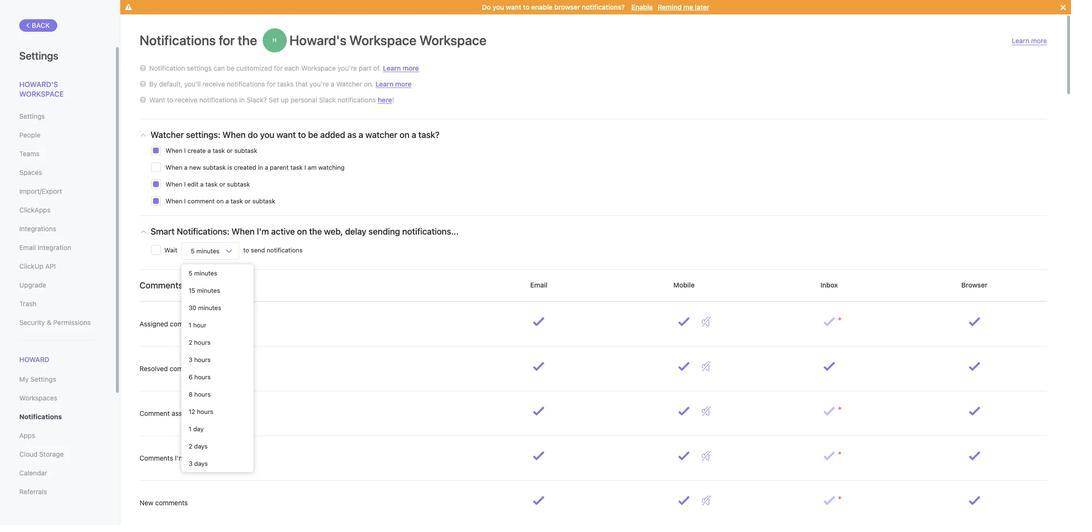Task type: locate. For each thing, give the bounding box(es) containing it.
notifications inside "link"
[[19, 413, 62, 421]]

3 hours
[[189, 356, 211, 364]]

0 horizontal spatial receive
[[175, 96, 198, 104]]

0 horizontal spatial in
[[227, 455, 233, 463]]

hours right 6
[[194, 374, 211, 381]]

a right edit
[[200, 181, 204, 188]]

learn inside by default, you'll receive notifications for tasks that you're a watcher on. learn more
[[376, 80, 394, 88]]

i left "create"
[[184, 147, 186, 155]]

3 up 6
[[189, 356, 193, 364]]

0 vertical spatial want
[[506, 3, 522, 11]]

0 horizontal spatial me
[[209, 410, 219, 418]]

watcher left settings:
[[151, 130, 184, 140]]

minutes up 15 minutes
[[194, 270, 217, 277]]

workspace up settings link
[[19, 89, 64, 98]]

0 vertical spatial 3
[[189, 356, 193, 364]]

comments for comments i'm @mentioned in
[[140, 455, 173, 463]]

days
[[194, 443, 208, 451], [194, 460, 208, 468]]

5 right wait
[[191, 247, 195, 255]]

you
[[493, 3, 505, 11], [260, 130, 275, 140]]

apps
[[19, 432, 35, 440]]

0 vertical spatial for
[[219, 32, 235, 48]]

1 horizontal spatial you're
[[338, 64, 357, 72]]

1 horizontal spatial i'm
[[257, 227, 269, 237]]

on right the comment
[[217, 197, 224, 205]]

0 vertical spatial notifications
[[140, 32, 216, 48]]

days up @mentioned
[[194, 443, 208, 451]]

0 vertical spatial in
[[240, 96, 245, 104]]

or up when i comment on a task or subtask
[[220, 181, 226, 188]]

off image for comment assigned to me
[[702, 407, 711, 417]]

1 vertical spatial off image
[[702, 407, 711, 417]]

workspace up that
[[301, 64, 336, 72]]

when left "create"
[[166, 147, 182, 155]]

2 off image from the top
[[702, 452, 711, 461]]

to
[[523, 3, 530, 11], [167, 96, 173, 104], [298, 130, 306, 140], [243, 247, 249, 254], [201, 410, 208, 418]]

settings down the back link
[[19, 50, 58, 62]]

later
[[696, 3, 710, 11]]

1 vertical spatial you
[[260, 130, 275, 140]]

notifications down customized
[[227, 80, 265, 88]]

for
[[219, 32, 235, 48], [274, 64, 283, 72], [267, 80, 276, 88]]

for inside 'notification settings can be customized for each workspace you're part of. learn more'
[[274, 64, 283, 72]]

1 vertical spatial watcher
[[151, 130, 184, 140]]

receive down you'll
[[175, 96, 198, 104]]

a right "create"
[[208, 147, 211, 155]]

subtask left is
[[203, 164, 226, 171]]

added
[[320, 130, 346, 140]]

browser
[[555, 3, 581, 11]]

comments up 6
[[170, 365, 202, 373]]

the left web,
[[309, 227, 322, 237]]

i'm
[[257, 227, 269, 237], [175, 455, 185, 463]]

receive down can
[[203, 80, 225, 88]]

notifications down 'workspaces'
[[19, 413, 62, 421]]

1 vertical spatial more
[[403, 64, 419, 72]]

a down when i edit a task or subtask
[[226, 197, 229, 205]]

i for when i edit a task or subtask
[[184, 181, 186, 188]]

1 day
[[189, 426, 204, 433]]

off image
[[702, 362, 711, 372], [702, 452, 711, 461]]

1 horizontal spatial email
[[529, 281, 550, 289]]

or down created
[[245, 197, 251, 205]]

0 vertical spatial be
[[227, 64, 235, 72]]

learn
[[1013, 37, 1030, 45], [383, 64, 401, 72], [376, 80, 394, 88]]

of.
[[374, 64, 381, 72]]

0 vertical spatial howard's
[[290, 32, 347, 48]]

workspace inside settings element
[[19, 89, 64, 98]]

apps link
[[19, 428, 96, 445]]

enable
[[532, 3, 553, 11]]

1 off image from the top
[[702, 362, 711, 372]]

for left tasks
[[267, 80, 276, 88]]

notification settings can be customized for each workspace you're part of. learn more
[[149, 64, 419, 72]]

1 days from the top
[[194, 443, 208, 451]]

hours for 2 hours
[[194, 339, 211, 347]]

notifications for notifications for the
[[140, 32, 216, 48]]

1 vertical spatial be
[[308, 130, 318, 140]]

0 vertical spatial email
[[19, 244, 36, 252]]

1 1 from the top
[[189, 322, 192, 329]]

0 vertical spatial i'm
[[257, 227, 269, 237]]

watcher
[[366, 130, 398, 140]]

0 vertical spatial on
[[400, 130, 410, 140]]

hours right 8
[[194, 391, 211, 399]]

1 vertical spatial email
[[529, 281, 550, 289]]

0 vertical spatial more
[[1032, 37, 1048, 45]]

1 vertical spatial or
[[220, 181, 226, 188]]

settings up people
[[19, 112, 45, 120]]

comment
[[188, 197, 215, 205]]

0 vertical spatial the
[[238, 32, 257, 48]]

be right can
[[227, 64, 235, 72]]

2 days from the top
[[194, 460, 208, 468]]

to right the want
[[167, 96, 173, 104]]

hour
[[193, 322, 207, 329]]

when left edit
[[166, 181, 182, 188]]

remind
[[658, 3, 682, 11]]

when left new
[[166, 164, 182, 171]]

want
[[506, 3, 522, 11], [277, 130, 296, 140]]

1 horizontal spatial or
[[227, 147, 233, 155]]

hours for 12 hours
[[197, 408, 214, 416]]

2 vertical spatial on
[[297, 227, 307, 237]]

minutes right 30
[[198, 304, 221, 312]]

you're inside by default, you'll receive notifications for tasks that you're a watcher on. learn more
[[310, 80, 329, 88]]

want right do on the top left of the page
[[277, 130, 296, 140]]

i
[[184, 147, 186, 155], [305, 164, 306, 171], [184, 181, 186, 188], [184, 197, 186, 205]]

want right the 'do'
[[506, 3, 522, 11]]

1 2 from the top
[[189, 339, 192, 347]]

a left new
[[184, 164, 188, 171]]

cloud storage
[[19, 451, 64, 459]]

@mentioned
[[186, 455, 226, 463]]

on
[[400, 130, 410, 140], [217, 197, 224, 205], [297, 227, 307, 237]]

notifications...
[[403, 227, 459, 237]]

2 3 from the top
[[189, 460, 193, 468]]

a
[[331, 80, 335, 88], [359, 130, 364, 140], [412, 130, 417, 140], [208, 147, 211, 155], [184, 164, 188, 171], [265, 164, 268, 171], [200, 181, 204, 188], [226, 197, 229, 205]]

0 horizontal spatial be
[[227, 64, 235, 72]]

for left each
[[274, 64, 283, 72]]

1 vertical spatial i'm
[[175, 455, 185, 463]]

1 horizontal spatial watcher
[[336, 80, 362, 88]]

5 minutes up 15 minutes
[[189, 270, 217, 277]]

1 left hour
[[189, 322, 192, 329]]

import/export link
[[19, 183, 96, 200]]

hours down hour
[[194, 339, 211, 347]]

2 vertical spatial learn
[[376, 80, 394, 88]]

howard's up each
[[290, 32, 347, 48]]

1 vertical spatial comments
[[140, 455, 173, 463]]

i'm left 3 days
[[175, 455, 185, 463]]

learn more link for more
[[383, 64, 419, 72]]

0 horizontal spatial watcher
[[151, 130, 184, 140]]

howard's up settings link
[[19, 80, 58, 89]]

or for edit
[[220, 181, 226, 188]]

0 horizontal spatial i'm
[[175, 455, 185, 463]]

1 vertical spatial 2
[[189, 443, 192, 451]]

howard's inside howard's workspace
[[19, 80, 58, 89]]

1 3 from the top
[[189, 356, 193, 364]]

3 for 3 days
[[189, 460, 193, 468]]

5
[[191, 247, 195, 255], [189, 270, 193, 277]]

notifications link
[[19, 409, 96, 426]]

a right as
[[359, 130, 364, 140]]

can
[[214, 64, 225, 72]]

hours right the 12
[[197, 408, 214, 416]]

3 off image from the top
[[702, 496, 711, 506]]

0 horizontal spatial email
[[19, 244, 36, 252]]

subtask up created
[[235, 147, 257, 155]]

0 horizontal spatial on
[[217, 197, 224, 205]]

days for 2 days
[[194, 443, 208, 451]]

or up is
[[227, 147, 233, 155]]

you right do on the top left of the page
[[260, 130, 275, 140]]

you're right that
[[310, 80, 329, 88]]

or
[[227, 147, 233, 155], [220, 181, 226, 188], [245, 197, 251, 205]]

0 vertical spatial 5 minutes
[[189, 247, 221, 255]]

receive inside by default, you'll receive notifications for tasks that you're a watcher on. learn more
[[203, 80, 225, 88]]

1 vertical spatial 5 minutes
[[189, 270, 217, 277]]

0 vertical spatial or
[[227, 147, 233, 155]]

!
[[392, 96, 394, 104]]

web,
[[324, 227, 343, 237]]

a up slack
[[331, 80, 335, 88]]

watcher left on.
[[336, 80, 362, 88]]

be left added
[[308, 130, 318, 140]]

0 horizontal spatial or
[[220, 181, 226, 188]]

task
[[213, 147, 225, 155], [291, 164, 303, 171], [206, 181, 218, 188], [231, 197, 243, 205]]

1 vertical spatial howard's
[[19, 80, 58, 89]]

2 comments from the top
[[140, 455, 173, 463]]

comments for new comments
[[155, 499, 188, 508]]

0 vertical spatial off image
[[702, 317, 711, 327]]

days down 2 days
[[194, 460, 208, 468]]

email inside email integration link
[[19, 244, 36, 252]]

you're for a
[[310, 80, 329, 88]]

2 vertical spatial comments
[[155, 499, 188, 508]]

1 vertical spatial want
[[277, 130, 296, 140]]

howard
[[19, 356, 49, 364]]

0 vertical spatial watcher
[[336, 80, 362, 88]]

howard's for howard's workspace workspace
[[290, 32, 347, 48]]

email for email integration
[[19, 244, 36, 252]]

2 2 from the top
[[189, 443, 192, 451]]

1 vertical spatial comments
[[170, 365, 202, 373]]

1 horizontal spatial the
[[309, 227, 322, 237]]

back link
[[19, 19, 57, 32]]

in left slack?
[[240, 96, 245, 104]]

you right the 'do'
[[493, 3, 505, 11]]

2 horizontal spatial on
[[400, 130, 410, 140]]

0 vertical spatial off image
[[702, 362, 711, 372]]

wait
[[163, 247, 179, 254]]

comments left 3 days
[[140, 455, 173, 463]]

task?
[[419, 130, 440, 140]]

more
[[1032, 37, 1048, 45], [403, 64, 419, 72], [396, 80, 412, 88]]

2 off image from the top
[[702, 407, 711, 417]]

0 horizontal spatial you're
[[310, 80, 329, 88]]

1 horizontal spatial notifications
[[140, 32, 216, 48]]

1 horizontal spatial on
[[297, 227, 307, 237]]

0 horizontal spatial want
[[277, 130, 296, 140]]

5 minutes down notifications:
[[189, 247, 221, 255]]

workspace
[[350, 32, 417, 48], [420, 32, 487, 48], [301, 64, 336, 72], [19, 89, 64, 98]]

new comments
[[140, 499, 188, 508]]

2 1 from the top
[[189, 426, 192, 433]]

8 hours
[[189, 391, 211, 399]]

0 vertical spatial me
[[684, 3, 694, 11]]

me right the 12
[[209, 410, 219, 418]]

notifications for the
[[140, 32, 260, 48]]

1 vertical spatial days
[[194, 460, 208, 468]]

0 vertical spatial 1
[[189, 322, 192, 329]]

2 hours
[[189, 339, 211, 347]]

0 vertical spatial you
[[493, 3, 505, 11]]

days for 3 days
[[194, 460, 208, 468]]

0 horizontal spatial howard's
[[19, 80, 58, 89]]

in right created
[[258, 164, 263, 171]]

notifications up notification
[[140, 32, 216, 48]]

8
[[189, 391, 193, 399]]

0 vertical spatial comments
[[170, 320, 203, 328]]

i left the comment
[[184, 197, 186, 205]]

1 vertical spatial you're
[[310, 80, 329, 88]]

1 vertical spatial 3
[[189, 460, 193, 468]]

1 hour
[[189, 322, 207, 329]]

0 horizontal spatial you
[[260, 130, 275, 140]]

2 for 2 hours
[[189, 339, 192, 347]]

0 vertical spatial days
[[194, 443, 208, 451]]

minutes down notifications:
[[196, 247, 220, 255]]

1 horizontal spatial howard's
[[290, 32, 347, 48]]

workspace inside 'notification settings can be customized for each workspace you're part of. learn more'
[[301, 64, 336, 72]]

3
[[189, 356, 193, 364], [189, 460, 193, 468]]

12
[[189, 408, 195, 416]]

learn more
[[1013, 37, 1048, 45]]

1 vertical spatial in
[[258, 164, 263, 171]]

2 vertical spatial off image
[[702, 496, 711, 506]]

2 vertical spatial for
[[267, 80, 276, 88]]

when for when i edit a task or subtask
[[166, 181, 182, 188]]

notifications down you'll
[[199, 96, 238, 104]]

hours up 6 hours
[[194, 356, 211, 364]]

0 horizontal spatial the
[[238, 32, 257, 48]]

new
[[189, 164, 201, 171]]

1 horizontal spatial want
[[506, 3, 522, 11]]

1 vertical spatial off image
[[702, 452, 711, 461]]

3 down 2 days
[[189, 460, 193, 468]]

1 horizontal spatial you
[[493, 3, 505, 11]]

1 horizontal spatial receive
[[203, 80, 225, 88]]

1 left day at the bottom of the page
[[189, 426, 192, 433]]

that
[[296, 80, 308, 88]]

you're
[[338, 64, 357, 72], [310, 80, 329, 88]]

you're left part at the left top of the page
[[338, 64, 357, 72]]

or for create
[[227, 147, 233, 155]]

2 vertical spatial learn more link
[[376, 80, 412, 88]]

here link
[[378, 96, 392, 104]]

off image
[[702, 317, 711, 327], [702, 407, 711, 417], [702, 496, 711, 506]]

comments left 15
[[140, 281, 183, 291]]

comments right new
[[155, 499, 188, 508]]

1 vertical spatial notifications
[[19, 413, 62, 421]]

settings right 'my'
[[30, 376, 56, 384]]

in right @mentioned
[[227, 455, 233, 463]]

1 horizontal spatial in
[[240, 96, 245, 104]]

notifications for notifications
[[19, 413, 62, 421]]

notifications
[[227, 80, 265, 88], [199, 96, 238, 104], [338, 96, 376, 104], [267, 247, 303, 254]]

you're inside 'notification settings can be customized for each workspace you're part of. learn more'
[[338, 64, 357, 72]]

for for notifications
[[267, 80, 276, 88]]

0 horizontal spatial notifications
[[19, 413, 62, 421]]

2 horizontal spatial in
[[258, 164, 263, 171]]

0 vertical spatial receive
[[203, 80, 225, 88]]

1 vertical spatial 1
[[189, 426, 192, 433]]

on right active
[[297, 227, 307, 237]]

1 off image from the top
[[702, 317, 711, 327]]

settings
[[19, 50, 58, 62], [19, 112, 45, 120], [30, 376, 56, 384]]

me left later
[[684, 3, 694, 11]]

3 for 3 hours
[[189, 356, 193, 364]]

0 vertical spatial 2
[[189, 339, 192, 347]]

howard's workspace workspace
[[287, 32, 487, 48]]

2 vertical spatial settings
[[30, 376, 56, 384]]

1 vertical spatial settings
[[19, 112, 45, 120]]

2 vertical spatial more
[[396, 80, 412, 88]]

1 vertical spatial receive
[[175, 96, 198, 104]]

2 vertical spatial or
[[245, 197, 251, 205]]

comments down 30
[[170, 320, 203, 328]]

1 vertical spatial learn
[[383, 64, 401, 72]]

comments for comments
[[140, 281, 183, 291]]

2 up "comments i'm @mentioned in"
[[189, 443, 192, 451]]

the left h
[[238, 32, 257, 48]]

watcher
[[336, 80, 362, 88], [151, 130, 184, 140]]

for inside by default, you'll receive notifications for tasks that you're a watcher on. learn more
[[267, 80, 276, 88]]

i left edit
[[184, 181, 186, 188]]

1 vertical spatial learn more link
[[383, 64, 419, 72]]

5 up 15
[[189, 270, 193, 277]]

2 down "1 hour"
[[189, 339, 192, 347]]

1 comments from the top
[[140, 281, 183, 291]]

0 vertical spatial comments
[[140, 281, 183, 291]]

when for when i comment on a task or subtask
[[166, 197, 182, 205]]

for up can
[[219, 32, 235, 48]]

created
[[234, 164, 256, 171]]

15
[[189, 287, 195, 295]]

i'm up send
[[257, 227, 269, 237]]

subtask down when a new subtask is created in a parent task i am watching at the top
[[252, 197, 275, 205]]

workspace up of.
[[350, 32, 417, 48]]



Task type: describe. For each thing, give the bounding box(es) containing it.
up
[[281, 96, 289, 104]]

a inside by default, you'll receive notifications for tasks that you're a watcher on. learn more
[[331, 80, 335, 88]]

1 vertical spatial me
[[209, 410, 219, 418]]

6
[[189, 374, 193, 381]]

upgrade
[[19, 281, 46, 289]]

to left added
[[298, 130, 306, 140]]

a left task?
[[412, 130, 417, 140]]

slack
[[319, 96, 336, 104]]

task down when i edit a task or subtask
[[231, 197, 243, 205]]

email for email
[[529, 281, 550, 289]]

learn inside 'notification settings can be customized for each workspace you're part of. learn more'
[[383, 64, 401, 72]]

comments for resolved comments
[[170, 365, 202, 373]]

trash
[[19, 300, 36, 308]]

part
[[359, 64, 372, 72]]

settings:
[[186, 130, 221, 140]]

referrals
[[19, 488, 47, 497]]

back
[[32, 21, 50, 29]]

1 horizontal spatial me
[[684, 3, 694, 11]]

upgrade link
[[19, 277, 96, 294]]

howard's for howard's workspace
[[19, 80, 58, 89]]

when i comment on a task or subtask
[[166, 197, 275, 205]]

more inside by default, you'll receive notifications for tasks that you're a watcher on. learn more
[[396, 80, 412, 88]]

want to receive notifications in slack? set up personal slack notifications here !
[[149, 96, 394, 104]]

0 vertical spatial learn more link
[[1013, 37, 1048, 45]]

security
[[19, 319, 45, 327]]

h
[[273, 37, 277, 44]]

send
[[251, 247, 265, 254]]

you're for part
[[338, 64, 357, 72]]

2 for 2 days
[[189, 443, 192, 451]]

each
[[285, 64, 300, 72]]

to right the 12
[[201, 410, 208, 418]]

task right "create"
[[213, 147, 225, 155]]

6 hours
[[189, 374, 211, 381]]

on.
[[364, 80, 374, 88]]

mobile
[[672, 281, 697, 289]]

clickup api link
[[19, 259, 96, 275]]

notifications:
[[177, 227, 230, 237]]

0 vertical spatial 5
[[191, 247, 195, 255]]

my settings link
[[19, 372, 96, 388]]

edit
[[188, 181, 199, 188]]

smart
[[151, 227, 175, 237]]

1 vertical spatial the
[[309, 227, 322, 237]]

workspace down the 'do'
[[420, 32, 487, 48]]

1 vertical spatial 5
[[189, 270, 193, 277]]

you'll
[[184, 80, 201, 88]]

task left am
[[291, 164, 303, 171]]

to inside want to receive notifications in slack? set up personal slack notifications here !
[[167, 96, 173, 104]]

my settings
[[19, 376, 56, 384]]

2 horizontal spatial or
[[245, 197, 251, 205]]

settings link
[[19, 108, 96, 125]]

comments for assigned comments
[[170, 320, 203, 328]]

by default, you'll receive notifications for tasks that you're a watcher on. learn more
[[149, 80, 412, 88]]

notifications down active
[[267, 247, 303, 254]]

as
[[348, 130, 357, 140]]

my
[[19, 376, 29, 384]]

do you want to enable browser notifications? enable remind me later
[[482, 3, 710, 11]]

settings element
[[0, 0, 120, 526]]

hours for 3 hours
[[194, 356, 211, 364]]

do
[[482, 3, 491, 11]]

email integration
[[19, 244, 71, 252]]

teams link
[[19, 146, 96, 162]]

hours for 8 hours
[[194, 391, 211, 399]]

when i create a task or subtask
[[166, 147, 257, 155]]

a left parent
[[265, 164, 268, 171]]

clickup api
[[19, 262, 56, 271]]

hours for 6 hours
[[194, 374, 211, 381]]

people link
[[19, 127, 96, 144]]

integrations
[[19, 225, 56, 233]]

to left "enable"
[[523, 3, 530, 11]]

more inside 'notification settings can be customized for each workspace you're part of. learn more'
[[403, 64, 419, 72]]

learn more link for learn
[[376, 80, 412, 88]]

notifications down on.
[[338, 96, 376, 104]]

comment
[[140, 410, 170, 418]]

api
[[45, 262, 56, 271]]

enable
[[632, 3, 653, 11]]

off image for resolved comments
[[702, 362, 711, 372]]

1 for 1 day
[[189, 426, 192, 433]]

2 vertical spatial in
[[227, 455, 233, 463]]

delay
[[345, 227, 367, 237]]

day
[[193, 426, 204, 433]]

2 days
[[189, 443, 208, 451]]

when for when i create a task or subtask
[[166, 147, 182, 155]]

trash link
[[19, 296, 96, 313]]

resolved
[[140, 365, 168, 373]]

when for when a new subtask is created in a parent task i am watching
[[166, 164, 182, 171]]

30 minutes
[[189, 304, 221, 312]]

subtask down created
[[227, 181, 250, 188]]

1 for 1 hour
[[189, 322, 192, 329]]

workspaces
[[19, 394, 57, 403]]

people
[[19, 131, 41, 139]]

1 vertical spatial on
[[217, 197, 224, 205]]

notifications inside by default, you'll receive notifications for tasks that you're a watcher on. learn more
[[227, 80, 265, 88]]

be inside 'notification settings can be customized for each workspace you're part of. learn more'
[[227, 64, 235, 72]]

email integration link
[[19, 240, 96, 256]]

new
[[140, 499, 154, 508]]

referrals link
[[19, 485, 96, 501]]

assigned comments
[[140, 320, 204, 328]]

create
[[188, 147, 206, 155]]

minutes right 15
[[197, 287, 220, 295]]

browser
[[960, 281, 990, 289]]

howard's workspace
[[19, 80, 64, 98]]

i for when i comment on a task or subtask
[[184, 197, 186, 205]]

15 minutes
[[189, 287, 220, 295]]

resolved comments
[[140, 365, 202, 373]]

want
[[149, 96, 165, 104]]

when left do on the top left of the page
[[223, 130, 246, 140]]

watcher inside by default, you'll receive notifications for tasks that you're a watcher on. learn more
[[336, 80, 362, 88]]

permissions
[[53, 319, 91, 327]]

to left send
[[243, 247, 249, 254]]

slack?
[[247, 96, 267, 104]]

in inside want to receive notifications in slack? set up personal slack notifications here !
[[240, 96, 245, 104]]

12 hours
[[189, 408, 214, 416]]

comments i'm @mentioned in
[[140, 455, 233, 463]]

clickup
[[19, 262, 43, 271]]

for for customized
[[274, 64, 283, 72]]

when a new subtask is created in a parent task i am watching
[[166, 164, 345, 171]]

0 vertical spatial learn
[[1013, 37, 1030, 45]]

calendar
[[19, 470, 47, 478]]

off image for comments i'm @mentioned in
[[702, 452, 711, 461]]

set
[[269, 96, 279, 104]]

0 vertical spatial settings
[[19, 50, 58, 62]]

inbox
[[819, 281, 840, 289]]

when i edit a task or subtask
[[166, 181, 250, 188]]

import/export
[[19, 187, 62, 196]]

assigned
[[172, 410, 200, 418]]

default,
[[159, 80, 183, 88]]

i for when i create a task or subtask
[[184, 147, 186, 155]]

1 horizontal spatial be
[[308, 130, 318, 140]]

spaces
[[19, 169, 42, 177]]

watcher settings: when do you want to be added as a watcher on a task?
[[151, 130, 440, 140]]

receive inside want to receive notifications in slack? set up personal slack notifications here !
[[175, 96, 198, 104]]

watching
[[319, 164, 345, 171]]

tasks
[[278, 80, 294, 88]]

when up send
[[232, 227, 255, 237]]

task right edit
[[206, 181, 218, 188]]

notification
[[149, 64, 185, 72]]

active
[[271, 227, 295, 237]]

off image for new comments
[[702, 496, 711, 506]]

off image for assigned comments
[[702, 317, 711, 327]]

i left am
[[305, 164, 306, 171]]

clickapps link
[[19, 202, 96, 219]]

teams
[[19, 150, 39, 158]]



Task type: vqa. For each thing, say whether or not it's contained in the screenshot.
Comment assigned to me
yes



